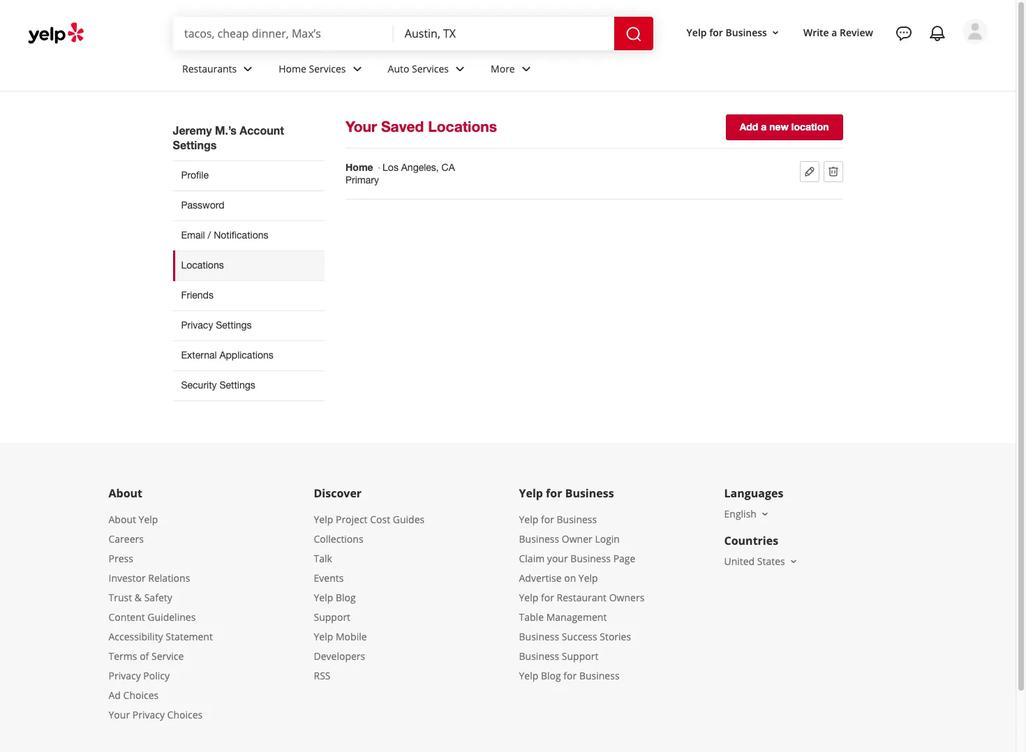 Task type: vqa. For each thing, say whether or not it's contained in the screenshot.
content
yes



Task type: describe. For each thing, give the bounding box(es) containing it.
your saved locations
[[346, 118, 497, 135]]

business support link
[[519, 650, 598, 663]]

settings for security
[[219, 380, 255, 391]]

yelp up collections
[[314, 513, 333, 526]]

yelp project cost guides collections talk events yelp blog support yelp mobile developers rss
[[314, 513, 425, 683]]

mobile
[[336, 630, 367, 643]]

rss link
[[314, 669, 331, 683]]

new
[[769, 121, 789, 133]]

none field find
[[184, 26, 382, 41]]

yelp down events "link"
[[314, 591, 333, 604]]

notifications image
[[929, 25, 946, 42]]

privacy settings link
[[173, 311, 325, 341]]

management
[[546, 611, 607, 624]]

0 vertical spatial locations
[[428, 118, 497, 135]]

1 vertical spatial choices
[[167, 708, 203, 722]]

trust & safety link
[[109, 591, 172, 604]]

support inside yelp project cost guides collections talk events yelp blog support yelp mobile developers rss
[[314, 611, 350, 624]]

press
[[109, 552, 133, 565]]

countries
[[724, 533, 778, 549]]

&
[[135, 591, 142, 604]]

your
[[547, 552, 568, 565]]

privacy policy link
[[109, 669, 170, 683]]

add a new location
[[740, 121, 829, 133]]

blog inside yelp project cost guides collections talk events yelp blog support yelp mobile developers rss
[[336, 591, 356, 604]]

16 chevron down v2 image inside yelp for business button
[[770, 27, 781, 38]]

guides
[[393, 513, 425, 526]]

content guidelines link
[[109, 611, 196, 624]]

of
[[140, 650, 149, 663]]

yelp for business business owner login claim your business page advertise on yelp yelp for restaurant owners table management business success stories business support yelp blog for business
[[519, 513, 644, 683]]

careers link
[[109, 532, 144, 546]]

policy
[[143, 669, 170, 683]]

service
[[151, 650, 184, 663]]

support inside yelp for business business owner login claim your business page advertise on yelp yelp for restaurant owners table management business success stories business support yelp blog for business
[[562, 650, 598, 663]]

united
[[724, 555, 755, 568]]

review
[[840, 26, 873, 39]]

home for home services
[[279, 62, 306, 75]]

guidelines
[[148, 611, 196, 624]]

24 chevron down v2 image for auto services
[[452, 60, 468, 77]]

success
[[562, 630, 597, 643]]

on
[[564, 572, 576, 585]]

business owner login link
[[519, 532, 620, 546]]

yelp up table
[[519, 591, 538, 604]]

security settings link
[[173, 371, 325, 401]]

home services
[[279, 62, 346, 75]]

cost
[[370, 513, 390, 526]]

business categories element
[[171, 50, 988, 91]]

investor
[[109, 572, 146, 585]]

investor relations link
[[109, 572, 190, 585]]

add a new location link
[[726, 114, 843, 140]]

relations
[[148, 572, 190, 585]]

united states
[[724, 555, 785, 568]]

auto services
[[388, 62, 449, 75]]

search image
[[625, 26, 642, 42]]

email
[[181, 230, 205, 241]]

yelp up yelp for business link
[[519, 486, 543, 501]]

collections link
[[314, 532, 363, 546]]

accessibility
[[109, 630, 163, 643]]

developers
[[314, 650, 365, 663]]

project
[[336, 513, 368, 526]]

yelp inside about yelp careers press investor relations trust & safety content guidelines accessibility statement terms of service privacy policy ad choices your privacy choices
[[139, 513, 158, 526]]

password link
[[173, 191, 325, 221]]

a for add
[[761, 121, 767, 133]]

support link
[[314, 611, 350, 624]]

claim your business page link
[[519, 552, 635, 565]]

friends link
[[173, 281, 325, 311]]

m.'s
[[215, 124, 236, 137]]

press link
[[109, 552, 133, 565]]

states
[[757, 555, 785, 568]]

login
[[595, 532, 620, 546]]

discover
[[314, 486, 362, 501]]

content
[[109, 611, 145, 624]]

notifications
[[214, 230, 268, 241]]

16 chevron down v2 image for countries
[[788, 556, 799, 567]]

careers
[[109, 532, 144, 546]]

yelp inside button
[[687, 26, 707, 39]]

home services link
[[267, 50, 377, 91]]

user actions element
[[675, 17, 1007, 103]]

trust
[[109, 591, 132, 604]]

collections
[[314, 532, 363, 546]]

yelp mobile link
[[314, 630, 367, 643]]

page
[[613, 552, 635, 565]]

yelp up claim
[[519, 513, 538, 526]]

restaurant
[[557, 591, 607, 604]]

los angeles, ca primary
[[346, 162, 455, 186]]

more link
[[480, 50, 546, 91]]

terms of service link
[[109, 650, 184, 663]]

advertise
[[519, 572, 562, 585]]

stories
[[600, 630, 631, 643]]

business inside button
[[726, 26, 767, 39]]

united states button
[[724, 555, 799, 568]]

Find text field
[[184, 26, 382, 41]]

owners
[[609, 591, 644, 604]]

about yelp link
[[109, 513, 158, 526]]



Task type: locate. For each thing, give the bounding box(es) containing it.
0 horizontal spatial home
[[279, 62, 306, 75]]

1 about from the top
[[109, 486, 142, 501]]

settings inside jeremy m.'s account settings
[[173, 138, 217, 151]]

2 24 chevron down v2 image from the left
[[452, 60, 468, 77]]

add
[[740, 121, 758, 133]]

0 horizontal spatial choices
[[123, 689, 159, 702]]

yelp for restaurant owners link
[[519, 591, 644, 604]]

services
[[309, 62, 346, 75], [412, 62, 449, 75]]

2 services from the left
[[412, 62, 449, 75]]

1 vertical spatial settings
[[216, 320, 252, 331]]

restaurants
[[182, 62, 237, 75]]

24 chevron down v2 image inside the "more" link
[[518, 60, 534, 77]]

0 vertical spatial privacy
[[181, 320, 213, 331]]

1 vertical spatial 16 chevron down v2 image
[[759, 509, 771, 520]]

16 chevron down v2 image inside united states popup button
[[788, 556, 799, 567]]

business
[[726, 26, 767, 39], [565, 486, 614, 501], [557, 513, 597, 526], [519, 532, 559, 546], [570, 552, 611, 565], [519, 630, 559, 643], [519, 650, 559, 663], [579, 669, 620, 683]]

settings down jeremy
[[173, 138, 217, 151]]

owner
[[562, 532, 592, 546]]

1 vertical spatial home
[[346, 161, 373, 173]]

locations up ca
[[428, 118, 497, 135]]

0 vertical spatial choices
[[123, 689, 159, 702]]

0 vertical spatial blog
[[336, 591, 356, 604]]

support down 'success'
[[562, 650, 598, 663]]

services right auto
[[412, 62, 449, 75]]

write a review
[[803, 26, 873, 39]]

a right the write
[[832, 26, 837, 39]]

1 vertical spatial your
[[109, 708, 130, 722]]

0 horizontal spatial support
[[314, 611, 350, 624]]

0 vertical spatial your
[[346, 118, 377, 135]]

1 services from the left
[[309, 62, 346, 75]]

table
[[519, 611, 544, 624]]

english button
[[724, 507, 771, 521]]

2 vertical spatial settings
[[219, 380, 255, 391]]

blog up support link
[[336, 591, 356, 604]]

los
[[383, 162, 398, 173]]

security settings
[[181, 380, 255, 391]]

email / notifications
[[181, 230, 268, 241]]

2 24 chevron down v2 image from the left
[[518, 60, 534, 77]]

privacy down ad choices link
[[132, 708, 165, 722]]

0 vertical spatial a
[[832, 26, 837, 39]]

privacy down "terms"
[[109, 669, 141, 683]]

24 chevron down v2 image
[[240, 60, 256, 77], [452, 60, 468, 77]]

home inside 'link'
[[279, 62, 306, 75]]

advertise on yelp link
[[519, 572, 598, 585]]

profile link
[[173, 161, 325, 191]]

24 chevron down v2 image right "more"
[[518, 60, 534, 77]]

24 chevron down v2 image inside auto services link
[[452, 60, 468, 77]]

1 24 chevron down v2 image from the left
[[240, 60, 256, 77]]

1 horizontal spatial 24 chevron down v2 image
[[518, 60, 534, 77]]

1 24 chevron down v2 image from the left
[[349, 60, 365, 77]]

yelp down support link
[[314, 630, 333, 643]]

password
[[181, 200, 224, 211]]

statement
[[166, 630, 213, 643]]

external applications link
[[173, 341, 325, 371]]

ad choices link
[[109, 689, 159, 702]]

24 chevron down v2 image
[[349, 60, 365, 77], [518, 60, 534, 77]]

24 chevron down v2 image right auto services at the top of the page
[[452, 60, 468, 77]]

2 vertical spatial privacy
[[132, 708, 165, 722]]

your inside about yelp careers press investor relations trust & safety content guidelines accessibility statement terms of service privacy policy ad choices your privacy choices
[[109, 708, 130, 722]]

services down find field
[[309, 62, 346, 75]]

2 vertical spatial 16 chevron down v2 image
[[788, 556, 799, 567]]

1 horizontal spatial locations
[[428, 118, 497, 135]]

locations up friends
[[181, 260, 224, 271]]

yelp down business support link
[[519, 669, 538, 683]]

24 chevron down v2 image right restaurants
[[240, 60, 256, 77]]

ad
[[109, 689, 121, 702]]

2 about from the top
[[109, 513, 136, 526]]

0 horizontal spatial services
[[309, 62, 346, 75]]

0 horizontal spatial locations
[[181, 260, 224, 271]]

a for write
[[832, 26, 837, 39]]

languages
[[724, 486, 783, 501]]

0 horizontal spatial yelp for business
[[519, 486, 614, 501]]

1 horizontal spatial home
[[346, 161, 373, 173]]

yelp blog link
[[314, 591, 356, 604]]

yelp for business button
[[681, 20, 787, 45]]

1 horizontal spatial your
[[346, 118, 377, 135]]

yelp right search icon
[[687, 26, 707, 39]]

a right add
[[761, 121, 767, 133]]

yelp for business link
[[519, 513, 597, 526]]

1 vertical spatial locations
[[181, 260, 224, 271]]

1 horizontal spatial 24 chevron down v2 image
[[452, 60, 468, 77]]

services for auto services
[[412, 62, 449, 75]]

blog inside yelp for business business owner login claim your business page advertise on yelp yelp for restaurant owners table management business success stories business support yelp blog for business
[[541, 669, 561, 683]]

services for home services
[[309, 62, 346, 75]]

your
[[346, 118, 377, 135], [109, 708, 130, 722]]

Near text field
[[405, 26, 603, 41]]

about up careers
[[109, 513, 136, 526]]

16 chevron down v2 image for languages
[[759, 509, 771, 520]]

friends
[[181, 290, 214, 301]]

table management link
[[519, 611, 607, 624]]

0 vertical spatial support
[[314, 611, 350, 624]]

1 horizontal spatial a
[[832, 26, 837, 39]]

0 horizontal spatial your
[[109, 708, 130, 722]]

blog down business support link
[[541, 669, 561, 683]]

1 horizontal spatial yelp for business
[[687, 26, 767, 39]]

/
[[208, 230, 211, 241]]

24 chevron down v2 image left auto
[[349, 60, 365, 77]]

location
[[791, 121, 829, 133]]

0 vertical spatial about
[[109, 486, 142, 501]]

restaurants link
[[171, 50, 267, 91]]

auto services link
[[377, 50, 480, 91]]

none field up "more"
[[405, 26, 603, 41]]

home down find "text box"
[[279, 62, 306, 75]]

talk link
[[314, 552, 332, 565]]

24 chevron down v2 image inside restaurants link
[[240, 60, 256, 77]]

about for about yelp careers press investor relations trust & safety content guidelines accessibility statement terms of service privacy policy ad choices your privacy choices
[[109, 513, 136, 526]]

english
[[724, 507, 757, 521]]

services inside 'link'
[[309, 62, 346, 75]]

your left 'saved'
[[346, 118, 377, 135]]

1 horizontal spatial support
[[562, 650, 598, 663]]

yelp up careers
[[139, 513, 158, 526]]

about inside about yelp careers press investor relations trust & safety content guidelines accessibility statement terms of service privacy policy ad choices your privacy choices
[[109, 513, 136, 526]]

1 none field from the left
[[184, 26, 382, 41]]

talk
[[314, 552, 332, 565]]

auto
[[388, 62, 409, 75]]

None search field
[[173, 17, 656, 50]]

for inside button
[[709, 26, 723, 39]]

yelp for business
[[687, 26, 767, 39], [519, 486, 614, 501]]

applications
[[219, 350, 273, 361]]

1 vertical spatial yelp for business
[[519, 486, 614, 501]]

settings
[[173, 138, 217, 151], [216, 320, 252, 331], [219, 380, 255, 391]]

settings down applications
[[219, 380, 255, 391]]

settings up external applications
[[216, 320, 252, 331]]

1 horizontal spatial services
[[412, 62, 449, 75]]

16 chevron down v2 image left the write
[[770, 27, 781, 38]]

write a review link
[[798, 20, 879, 45]]

1 horizontal spatial blog
[[541, 669, 561, 683]]

a
[[832, 26, 837, 39], [761, 121, 767, 133]]

1 horizontal spatial choices
[[167, 708, 203, 722]]

16 chevron down v2 image inside english dropdown button
[[759, 509, 771, 520]]

yelp right on
[[579, 572, 598, 585]]

support
[[314, 611, 350, 624], [562, 650, 598, 663]]

support down yelp blog link
[[314, 611, 350, 624]]

claim
[[519, 552, 545, 565]]

about for about
[[109, 486, 142, 501]]

0 horizontal spatial none field
[[184, 26, 382, 41]]

messages image
[[896, 25, 912, 42]]

jeremy
[[173, 124, 212, 137]]

your down ad at the bottom left of the page
[[109, 708, 130, 722]]

profile
[[181, 170, 209, 181]]

privacy
[[181, 320, 213, 331], [109, 669, 141, 683], [132, 708, 165, 722]]

1 vertical spatial blog
[[541, 669, 561, 683]]

ca
[[442, 162, 455, 173]]

write
[[803, 26, 829, 39]]

0 vertical spatial home
[[279, 62, 306, 75]]

0 vertical spatial yelp for business
[[687, 26, 767, 39]]

jeremy m. image
[[963, 19, 988, 44]]

24 chevron down v2 image for more
[[518, 60, 534, 77]]

24 chevron down v2 image inside home services 'link'
[[349, 60, 365, 77]]

email / notifications link
[[173, 221, 325, 251]]

2 none field from the left
[[405, 26, 603, 41]]

yelp blog for business link
[[519, 669, 620, 683]]

choices down the policy
[[167, 708, 203, 722]]

developers link
[[314, 650, 365, 663]]

16 chevron down v2 image
[[770, 27, 781, 38], [759, 509, 771, 520], [788, 556, 799, 567]]

external applications
[[181, 350, 273, 361]]

more
[[491, 62, 515, 75]]

privacy inside privacy settings link
[[181, 320, 213, 331]]

home up primary
[[346, 161, 373, 173]]

terms
[[109, 650, 137, 663]]

home for home
[[346, 161, 373, 173]]

24 chevron down v2 image for home services
[[349, 60, 365, 77]]

0 horizontal spatial 24 chevron down v2 image
[[240, 60, 256, 77]]

choices down privacy policy link
[[123, 689, 159, 702]]

yelp for business inside button
[[687, 26, 767, 39]]

0 horizontal spatial a
[[761, 121, 767, 133]]

about yelp careers press investor relations trust & safety content guidelines accessibility statement terms of service privacy policy ad choices your privacy choices
[[109, 513, 213, 722]]

0 vertical spatial 16 chevron down v2 image
[[770, 27, 781, 38]]

1 vertical spatial support
[[562, 650, 598, 663]]

1 vertical spatial a
[[761, 121, 767, 133]]

1 horizontal spatial none field
[[405, 26, 603, 41]]

16 chevron down v2 image right states
[[788, 556, 799, 567]]

privacy down friends
[[181, 320, 213, 331]]

external
[[181, 350, 217, 361]]

1 vertical spatial privacy
[[109, 669, 141, 683]]

1 vertical spatial about
[[109, 513, 136, 526]]

security
[[181, 380, 217, 391]]

24 chevron down v2 image for restaurants
[[240, 60, 256, 77]]

0 horizontal spatial 24 chevron down v2 image
[[349, 60, 365, 77]]

0 horizontal spatial blog
[[336, 591, 356, 604]]

your privacy choices link
[[109, 708, 203, 722]]

16 chevron down v2 image down languages
[[759, 509, 771, 520]]

none field near
[[405, 26, 603, 41]]

about up about yelp link
[[109, 486, 142, 501]]

none field up home services
[[184, 26, 382, 41]]

events link
[[314, 572, 344, 585]]

jeremy m.'s account settings
[[173, 124, 284, 151]]

rss
[[314, 669, 331, 683]]

0 vertical spatial settings
[[173, 138, 217, 151]]

business success stories link
[[519, 630, 631, 643]]

settings for privacy
[[216, 320, 252, 331]]

None field
[[184, 26, 382, 41], [405, 26, 603, 41]]

safety
[[144, 591, 172, 604]]

events
[[314, 572, 344, 585]]



